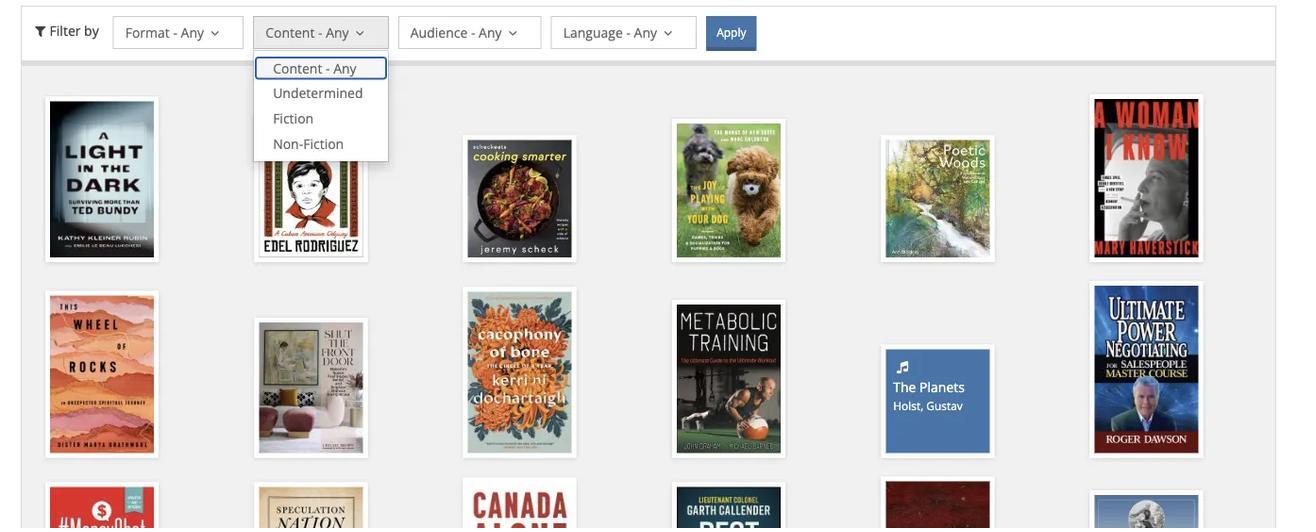 Task type: vqa. For each thing, say whether or not it's contained in the screenshot.
this inside popup button
no



Task type: describe. For each thing, give the bounding box(es) containing it.
apply button
[[707, 16, 757, 51]]

any for content - any undetermined fiction non-fiction
[[334, 59, 357, 77]]

- for format - any
[[173, 23, 178, 41]]

audience
[[411, 23, 468, 41]]

audience - any
[[411, 23, 502, 41]]

filter image
[[31, 21, 50, 39]]

music image
[[894, 358, 912, 376]]

the
[[894, 378, 917, 396]]

content - any undetermined fiction non-fiction
[[273, 59, 363, 153]]

non-fiction link
[[254, 132, 388, 157]]

language - any button
[[551, 16, 697, 49]]

iron horse cowgirls image
[[1095, 496, 1199, 529]]

ultimate power negotiating for salespeople master course image
[[1095, 286, 1199, 454]]

a light in the dark image
[[50, 101, 154, 258]]

#moneychat image
[[50, 488, 154, 529]]

poetic woods image
[[886, 140, 990, 258]]

worm image
[[259, 118, 363, 258]]

best possible outcome image
[[677, 488, 781, 529]]

gustav
[[927, 399, 963, 414]]

undetermined
[[273, 84, 363, 102]]

speculation nation image
[[259, 488, 363, 529]]

the joy of playing with your dog image
[[677, 124, 781, 258]]

condensed matter physics image
[[886, 482, 990, 529]]

content for content - any undetermined fiction non-fiction
[[273, 59, 322, 77]]

holst,
[[894, 399, 924, 414]]

- for content - any undetermined fiction non-fiction
[[326, 59, 330, 77]]

the planets holst, gustav
[[894, 378, 965, 414]]

content - any
[[266, 23, 349, 41]]

- for content - any
[[318, 23, 323, 41]]

filter
[[50, 21, 81, 39]]

any for format - any
[[181, 23, 204, 41]]

planets
[[920, 378, 965, 396]]

a woman i know image
[[1095, 99, 1199, 258]]

filter by
[[50, 21, 99, 39]]

cacophony of bone image
[[468, 293, 572, 454]]

format - any button
[[113, 16, 244, 49]]

format - any
[[125, 23, 204, 41]]



Task type: locate. For each thing, give the bounding box(es) containing it.
this wheel of rocks image
[[50, 296, 154, 454]]

any for content - any
[[326, 23, 349, 41]]

content - any link
[[254, 56, 388, 81]]

format
[[125, 23, 170, 41]]

content - any button
[[253, 16, 389, 49]]

any right "language" at the left top of page
[[634, 23, 657, 41]]

any up the undetermined link
[[334, 59, 357, 77]]

fiction link
[[254, 106, 388, 132]]

any
[[181, 23, 204, 41], [326, 23, 349, 41], [479, 23, 502, 41], [634, 23, 657, 41], [334, 59, 357, 77]]

fiction
[[273, 110, 314, 127], [303, 135, 344, 153]]

non-
[[273, 135, 303, 153]]

fiction up non-
[[273, 110, 314, 127]]

- up the undetermined link
[[326, 59, 330, 77]]

any for language - any
[[634, 23, 657, 41]]

0 vertical spatial content
[[266, 23, 315, 41]]

content
[[266, 23, 315, 41], [273, 59, 322, 77]]

cooking smarter image
[[468, 140, 572, 258]]

by
[[84, 21, 99, 39]]

- for audience - any
[[471, 23, 476, 41]]

metabolic training image
[[677, 305, 781, 454]]

any right format
[[181, 23, 204, 41]]

any right audience
[[479, 23, 502, 41]]

audience - any button
[[398, 16, 542, 49]]

language
[[564, 23, 623, 41]]

content inside dropdown button
[[266, 23, 315, 41]]

content up content - any "link"
[[266, 23, 315, 41]]

fiction down fiction link on the top left of the page
[[303, 135, 344, 153]]

- inside content - any undetermined fiction non-fiction
[[326, 59, 330, 77]]

- right audience
[[471, 23, 476, 41]]

any inside content - any undetermined fiction non-fiction
[[334, 59, 357, 77]]

content inside content - any undetermined fiction non-fiction
[[273, 59, 322, 77]]

- right format
[[173, 23, 178, 41]]

1 vertical spatial fiction
[[303, 135, 344, 153]]

- for language - any
[[627, 23, 631, 41]]

- up content - any "link"
[[318, 23, 323, 41]]

canada alone image
[[468, 483, 572, 529]]

undetermined link
[[254, 81, 388, 106]]

content up undetermined
[[273, 59, 322, 77]]

- right "language" at the left top of page
[[627, 23, 631, 41]]

language - any
[[564, 23, 657, 41]]

apply
[[717, 24, 747, 40]]

any up content - any "link"
[[326, 23, 349, 41]]

any for audience - any
[[479, 23, 502, 41]]

shut the front door image
[[259, 323, 363, 454]]

1 vertical spatial content
[[273, 59, 322, 77]]

0 vertical spatial fiction
[[273, 110, 314, 127]]

content for content - any
[[266, 23, 315, 41]]

-
[[173, 23, 178, 41], [318, 23, 323, 41], [471, 23, 476, 41], [627, 23, 631, 41], [326, 59, 330, 77]]



